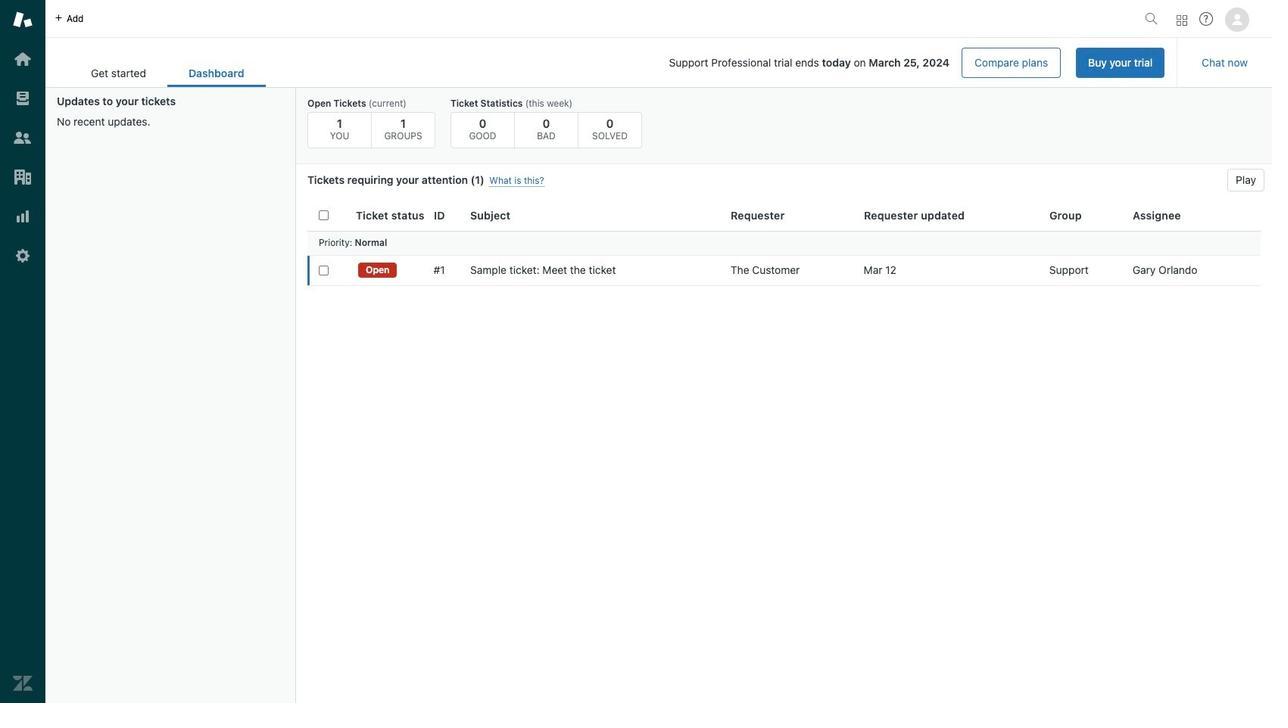 Task type: locate. For each thing, give the bounding box(es) containing it.
zendesk products image
[[1177, 15, 1188, 25]]

get started image
[[13, 49, 33, 69]]

admin image
[[13, 246, 33, 266]]

None checkbox
[[319, 265, 329, 275]]

grid
[[296, 201, 1272, 704]]

tab
[[70, 59, 167, 87]]

main element
[[0, 0, 45, 704]]

zendesk support image
[[13, 10, 33, 30]]

tab list
[[70, 59, 265, 87]]

get help image
[[1200, 12, 1213, 26]]



Task type: describe. For each thing, give the bounding box(es) containing it.
views image
[[13, 89, 33, 108]]

customers image
[[13, 128, 33, 148]]

zendesk image
[[13, 674, 33, 694]]

organizations image
[[13, 167, 33, 187]]

reporting image
[[13, 207, 33, 226]]

Select All Tickets checkbox
[[319, 211, 329, 221]]

March 25, 2024 text field
[[869, 56, 950, 69]]



Task type: vqa. For each thing, say whether or not it's contained in the screenshot.
tab list
yes



